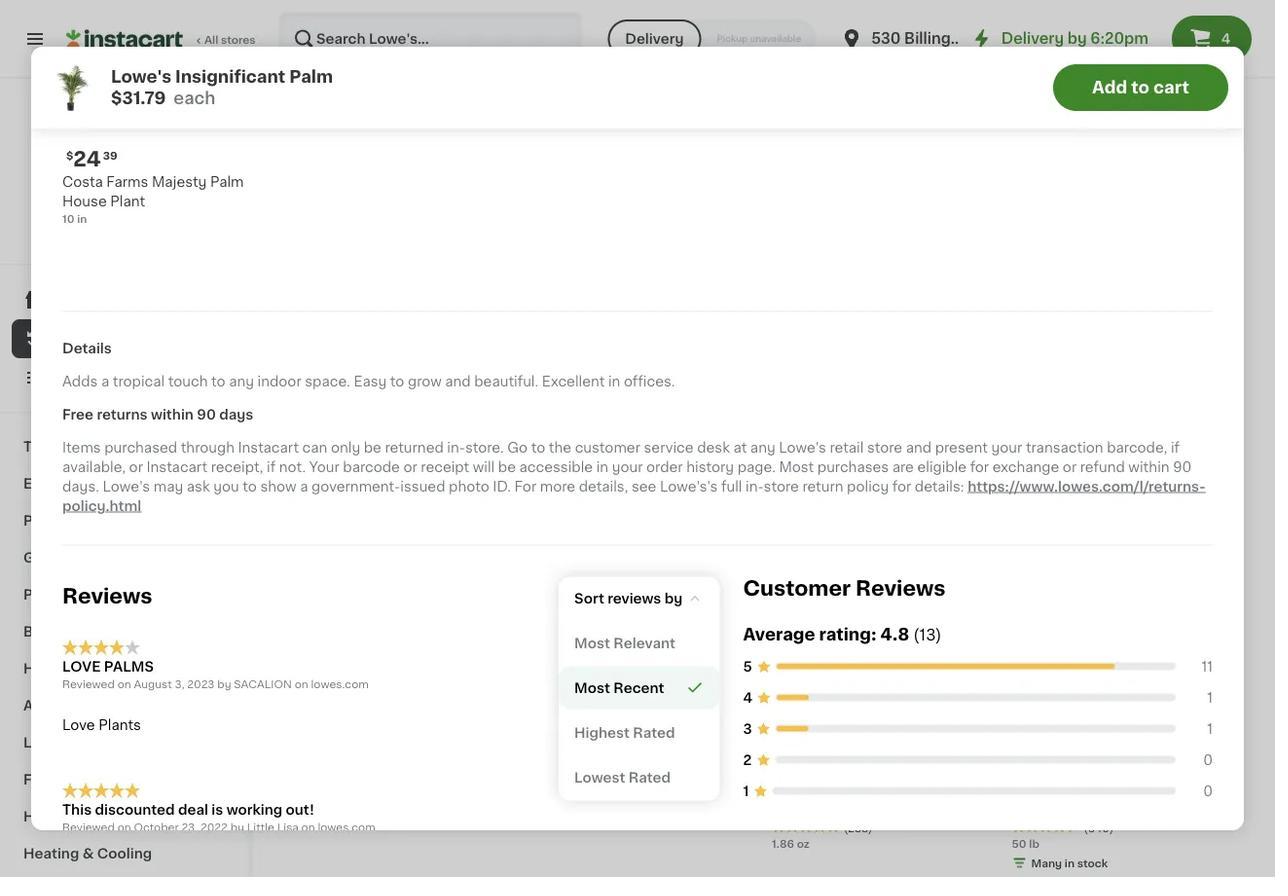 Task type: locate. For each thing, give the bounding box(es) containing it.
1 horizontal spatial 10
[[532, 820, 544, 831]]

rated down highest rated "button"
[[629, 771, 671, 785]]

1 vertical spatial costa
[[532, 782, 573, 796]]

& right garden
[[79, 551, 90, 565]]

0 vertical spatial store
[[868, 441, 903, 455]]

farms inside 24 costa farms majesty palm house plant 10 in
[[576, 782, 618, 796]]

reviewed inside love palms reviewed on august 3, 2023 by sacalion on lowes.com
[[62, 680, 115, 691]]

most recent up the highest rated
[[575, 682, 665, 695]]

bar down the full
[[848, 801, 871, 815]]

1 product group from the left
[[292, 521, 517, 832]]

3 product group from the left
[[772, 521, 997, 852]]

39 right the 6
[[1039, 757, 1054, 768]]

again
[[386, 111, 472, 138]]

bar down snickers
[[821, 801, 844, 815]]

indoor
[[258, 375, 302, 389]]

plant up view pricing policy link
[[110, 195, 145, 209]]

$ for 24
[[66, 151, 73, 161]]

within inside items purchased through instacart can only be returned in-store. go to the customer service desk at any lowe's retail store and present your transaction barcode, if available, or instacart receipt, if not. your barcode or receipt will be accessible in your order history page. most purchases are eligible for exchange or refund within 90 days. lowe's may ask you to show a government-issued photo id. for more details, see lowe's's full in-store return policy for details:
[[1129, 461, 1170, 474]]

most recent up most relevant button
[[590, 590, 680, 604]]

1 vertical spatial majesty
[[622, 782, 677, 796]]

or down purchased
[[129, 461, 143, 474]]

1 horizontal spatial any
[[751, 441, 776, 455]]

majesty inside "costa farms majesty palm house plant 10 in"
[[152, 175, 207, 189]]

highest rated
[[575, 727, 675, 740]]

1 reviewed from the top
[[62, 680, 115, 691]]

by inside love palms reviewed on august 3, 2023 by sacalion on lowes.com
[[218, 680, 231, 691]]

1 vertical spatial and
[[906, 441, 932, 455]]

your up see
[[612, 461, 643, 474]]

product group containing add
[[292, 521, 517, 832]]

1 vertical spatial any
[[751, 441, 776, 455]]

0 vertical spatial 10
[[62, 214, 75, 225]]

policy
[[136, 217, 171, 227], [847, 480, 889, 494]]

lowe's up $31.79
[[111, 69, 172, 85]]

0 for 2
[[1204, 754, 1214, 768]]

0 horizontal spatial $
[[66, 151, 73, 161]]

1 vertical spatial recent
[[614, 682, 665, 695]]

1 horizontal spatial and
[[906, 441, 932, 455]]

within down touch
[[151, 408, 194, 422]]

store down the page.
[[764, 480, 799, 494]]

most inside most relevant button
[[575, 637, 611, 651]]

within
[[151, 408, 194, 422], [1129, 461, 1170, 474]]

1 horizontal spatial buy
[[292, 111, 351, 138]]

0 vertical spatial oz
[[327, 819, 340, 830]]

most inside items purchased through instacart can only be returned in-store. go to the customer service desk at any lowe's retail store and present your transaction barcode, if available, or instacart receipt, if not. your barcode or receipt will be accessible in your order history page. most purchases are eligible for exchange or refund within 90 days. lowe's may ask you to show a government-issued photo id. for more details, see lowe's's full in-store return policy for details:
[[780, 461, 814, 474]]

& for heating
[[83, 847, 94, 861]]

for
[[515, 480, 537, 494]]

for down the present
[[971, 461, 990, 474]]

1 horizontal spatial delivery
[[1002, 32, 1065, 46]]

store
[[868, 441, 903, 455], [764, 480, 799, 494]]

1 vertical spatial if
[[267, 461, 276, 474]]

$ inside $ 6 39
[[1016, 757, 1023, 768]]

1 horizontal spatial if
[[1172, 441, 1180, 455]]

$ left 69
[[776, 757, 783, 768]]

0 vertical spatial 39
[[103, 151, 117, 161]]

delivery for delivery
[[626, 32, 684, 46]]

by inside button
[[665, 592, 683, 606]]

your
[[309, 461, 340, 474]]

None search field
[[279, 12, 583, 66]]

again
[[98, 332, 137, 346]]

24 left lowest
[[543, 756, 571, 777]]

in- down the page.
[[746, 480, 764, 494]]

1 vertical spatial within
[[1129, 461, 1170, 474]]

adds
[[62, 375, 98, 389]]

0 horizontal spatial items
[[62, 441, 101, 455]]

0 horizontal spatial 24
[[73, 150, 101, 170]]

39 inside the $ 24 39
[[103, 151, 117, 161]]

1 vertical spatial 24
[[543, 756, 571, 777]]

1 vertical spatial be
[[498, 461, 516, 474]]

24
[[73, 150, 101, 170], [543, 756, 571, 777]]

0 down 11
[[1204, 754, 1214, 768]]

1 horizontal spatial for
[[971, 461, 990, 474]]

returns
[[97, 408, 148, 422]]

to left cart
[[1132, 79, 1150, 96]]

details
[[62, 342, 112, 356]]

oz right the 1.86
[[797, 839, 810, 849]]

delivery button
[[608, 19, 702, 58]]

return
[[803, 480, 844, 494]]

reviewed down this
[[62, 822, 115, 833]]

0 horizontal spatial or
[[129, 461, 143, 474]]

& left tile
[[84, 773, 96, 787]]

reviews
[[856, 579, 946, 600], [62, 587, 152, 607]]

delivery inside button
[[626, 32, 684, 46]]

0 vertical spatial plant
[[110, 195, 145, 209]]

plant down lowest
[[580, 801, 615, 815]]

product group containing 24
[[532, 521, 757, 834]]

add button for 6
[[1156, 527, 1231, 562]]

most recent
[[590, 590, 680, 604], [575, 682, 665, 695]]

stores
[[221, 35, 256, 45]]

more
[[540, 480, 576, 494]]

0 vertical spatial 24
[[73, 150, 101, 170]]

page.
[[738, 461, 776, 474]]

lighting
[[23, 736, 81, 750]]

plant inside "costa farms majesty palm house plant 10 in"
[[110, 195, 145, 209]]

working
[[227, 803, 283, 817]]

0 vertical spatial costa
[[62, 175, 103, 189]]

lowe's inside lowe's insignificant palm $31.79 each
[[111, 69, 172, 85]]

https://www.lowes.com/l/returns- policy.html
[[62, 480, 1206, 513]]

farms inside "costa farms majesty palm house plant 10 in"
[[107, 175, 148, 189]]

0 vertical spatial rated
[[633, 727, 675, 740]]

0 horizontal spatial 90
[[197, 408, 216, 422]]

if right barcode,
[[1172, 441, 1180, 455]]

items for items purchased through instacart can only be returned in-store. go to the customer service desk at any lowe's retail store and present your transaction barcode, if available, or instacart receipt, if not. your barcode or receipt will be accessible in your order history page. most purchases are eligible for exchange or refund within 90 days. lowe's may ask you to show a government-issued photo id. for more details, see lowe's's full in-store return policy for details:
[[62, 441, 101, 455]]

eligible
[[918, 461, 967, 474]]

flooring & tile link
[[12, 762, 237, 799]]

the
[[549, 441, 572, 455]]

90 right refund
[[1174, 461, 1192, 474]]

0 vertical spatial items
[[62, 441, 101, 455]]

delivery
[[1002, 32, 1065, 46], [626, 32, 684, 46]]

& left "cooling"
[[83, 847, 94, 861]]

2 product group from the left
[[532, 521, 757, 834]]

most recent button up most relevant button
[[563, 582, 716, 613]]

$ up sakrete
[[1016, 757, 1023, 768]]

0 vertical spatial lowes.com
[[311, 680, 369, 691]]

highest rated button
[[559, 712, 720, 755]]

0 vertical spatial house
[[62, 195, 107, 209]]

shop link
[[12, 280, 237, 319]]

0 vertical spatial within
[[151, 408, 194, 422]]

1 horizontal spatial house
[[532, 801, 577, 815]]

& for garden
[[79, 551, 90, 565]]

0 horizontal spatial bar
[[821, 801, 844, 815]]

delivery for delivery by 6:20pm
[[1002, 32, 1065, 46]]

free returns within 90 days
[[62, 408, 254, 422]]

palm inside lowe's insignificant palm $31.79 each
[[289, 69, 333, 85]]

18.5 fl oz
[[292, 819, 340, 830]]

$ for 6
[[1016, 757, 1023, 768]]

& for flooring
[[84, 773, 96, 787]]

https://www.lowes.com/l/returns-
[[968, 480, 1206, 494]]

on down palms
[[117, 680, 131, 691]]

0 horizontal spatial instacart
[[147, 461, 208, 474]]

$ 2 69
[[776, 756, 813, 777]]

any up the page.
[[751, 441, 776, 455]]

1 vertical spatial your
[[612, 461, 643, 474]]

reviewed down love
[[62, 680, 115, 691]]

lowe's up view pricing policy link
[[100, 194, 149, 207]]

little
[[247, 822, 275, 833]]

1 horizontal spatial palm
[[289, 69, 333, 85]]

0 horizontal spatial buy
[[55, 332, 82, 346]]

0 horizontal spatial any
[[229, 375, 254, 389]]

0 horizontal spatial policy
[[136, 217, 171, 227]]

1 add button from the left
[[436, 527, 511, 562]]

a inside items purchased through instacart can only be returned in-store. go to the customer service desk at any lowe's retail store and present your transaction barcode, if available, or instacart receipt, if not. your barcode or receipt will be accessible in your order history page. most purchases are eligible for exchange or refund within 90 days. lowe's may ask you to show a government-issued photo id. for more details, see lowe's's full in-store return policy for details:
[[300, 480, 308, 494]]

be up barcode
[[364, 441, 382, 455]]

0 for 1
[[1204, 785, 1214, 799]]

0 vertical spatial 90
[[197, 408, 216, 422]]

add for 2
[[953, 538, 981, 552]]

reviews
[[608, 592, 662, 606]]

$ left lowe's link
[[66, 151, 73, 161]]

farms down highest
[[576, 782, 618, 796]]

add
[[1093, 79, 1128, 96], [473, 538, 501, 552], [713, 538, 741, 552], [953, 538, 981, 552], [1193, 538, 1221, 552]]

lowes.com right 18.5
[[318, 822, 376, 833]]

majesty down highest rated "button"
[[622, 782, 677, 796]]

1 horizontal spatial 90
[[1174, 461, 1192, 474]]

4 add button from the left
[[1156, 527, 1231, 562]]

policy right pricing
[[136, 217, 171, 227]]

palm right lowest rated
[[680, 782, 714, 796]]

items up available,
[[62, 441, 101, 455]]

palm right insignificant
[[289, 69, 333, 85]]

costa
[[62, 175, 103, 189], [532, 782, 573, 796]]

0 vertical spatial reviewed
[[62, 680, 115, 691]]

a down not.
[[300, 480, 308, 494]]

rated inside button
[[629, 771, 671, 785]]

most up return
[[780, 461, 814, 474]]

1 0 from the top
[[1204, 754, 1214, 768]]

within down barcode,
[[1129, 461, 1170, 474]]

lowes.com
[[311, 680, 369, 691], [318, 822, 376, 833]]

18.5
[[292, 819, 315, 830]]

rated up lowest rated button
[[633, 727, 675, 740]]

& inside "link"
[[69, 810, 80, 824]]

reviews up 4.8 at bottom
[[856, 579, 946, 600]]

39 inside $ 6 39
[[1039, 757, 1054, 768]]

house
[[62, 195, 107, 209], [532, 801, 577, 815]]

items for items customers buy regularly
[[292, 461, 354, 481]]

1 vertical spatial 10
[[532, 820, 544, 831]]

2 or from the left
[[404, 461, 418, 474]]

electrical
[[23, 477, 90, 491]]

most recent button up highest rated "button"
[[559, 667, 720, 710]]

days
[[219, 408, 254, 422]]

3 add button from the left
[[916, 527, 991, 562]]

add to cart button
[[1054, 64, 1229, 111]]

if up show
[[267, 461, 276, 474]]

0 right "play"
[[1204, 785, 1214, 799]]

in- up receipt
[[447, 441, 465, 455]]

items down can
[[292, 461, 354, 481]]

will
[[473, 461, 495, 474]]

90 left days
[[197, 408, 216, 422]]

most relevant button
[[559, 622, 720, 665]]

house down lowest
[[532, 801, 577, 815]]

see
[[632, 480, 657, 494]]

flooring
[[23, 773, 81, 787]]

rated for highest rated
[[633, 727, 675, 740]]

& right home
[[69, 810, 80, 824]]

or down returned
[[404, 461, 418, 474]]

house inside "costa farms majesty palm house plant 10 in"
[[62, 195, 107, 209]]

24 up view
[[73, 150, 101, 170]]

& for home
[[69, 810, 80, 824]]

0 vertical spatial 0
[[1204, 754, 1214, 768]]

$ inside $ 2 69
[[776, 757, 783, 768]]

by right 2023
[[218, 680, 231, 691]]

0 horizontal spatial for
[[893, 480, 912, 494]]

full
[[848, 782, 872, 796]]

1 horizontal spatial 4
[[1222, 32, 1232, 46]]

costa left lowest
[[532, 782, 573, 796]]

0 vertical spatial for
[[971, 461, 990, 474]]

0.5
[[1068, 782, 1090, 796]]

rated inside "button"
[[633, 727, 675, 740]]

1 for 3
[[1208, 723, 1214, 736]]

1
[[1208, 692, 1214, 705], [1208, 723, 1214, 736], [744, 785, 749, 799]]

recent
[[629, 590, 680, 604], [614, 682, 665, 695]]

sort
[[575, 592, 605, 606]]

0 vertical spatial 4
[[1222, 32, 1232, 46]]

2 horizontal spatial or
[[1063, 461, 1077, 474]]

1 or from the left
[[129, 461, 143, 474]]

1 vertical spatial reviewed
[[62, 822, 115, 833]]

oz right fl
[[327, 819, 340, 830]]

excellent
[[542, 375, 605, 389]]

palm inside 24 costa farms majesty palm house plant 10 in
[[680, 782, 714, 796]]

1 horizontal spatial policy
[[847, 480, 889, 494]]

1 vertical spatial store
[[764, 480, 799, 494]]

1 vertical spatial 0
[[1204, 785, 1214, 799]]

pricing
[[95, 217, 134, 227]]

recent up highest rated "button"
[[614, 682, 665, 695]]

lowes.com inside love palms reviewed on august 3, 2023 by sacalion on lowes.com
[[311, 680, 369, 691]]

add for 6
[[1193, 538, 1221, 552]]

2 reviewed from the top
[[62, 822, 115, 833]]

1 vertical spatial lowes.com
[[318, 822, 376, 833]]

lowes.com right sacalion at left bottom
[[311, 680, 369, 691]]

house up view
[[62, 195, 107, 209]]

1 horizontal spatial instacart
[[238, 441, 299, 455]]

0 horizontal spatial house
[[62, 195, 107, 209]]

0 horizontal spatial oz
[[327, 819, 340, 830]]

1 horizontal spatial in-
[[746, 480, 764, 494]]

1 horizontal spatial within
[[1129, 461, 1170, 474]]

product group
[[292, 521, 517, 832], [532, 521, 757, 834], [772, 521, 997, 852], [1012, 521, 1237, 875]]

1 horizontal spatial or
[[404, 461, 418, 474]]

4 product group from the left
[[1012, 521, 1237, 875]]

product group containing 2
[[772, 521, 997, 852]]

0 vertical spatial and
[[445, 375, 471, 389]]

1 vertical spatial items
[[292, 461, 354, 481]]

1 horizontal spatial costa
[[532, 782, 573, 796]]

0 vertical spatial buy
[[292, 111, 351, 138]]

3 or from the left
[[1063, 461, 1077, 474]]

present
[[936, 441, 989, 455]]

39 up "costa farms majesty palm house plant 10 in"
[[103, 151, 117, 161]]

your
[[992, 441, 1023, 455], [612, 461, 643, 474]]

1 horizontal spatial store
[[868, 441, 903, 455]]

policy down purchases
[[847, 480, 889, 494]]

1 vertical spatial 1
[[1208, 723, 1214, 736]]

1 vertical spatial oz
[[797, 839, 810, 849]]

instacart up not.
[[238, 441, 299, 455]]

receipt,
[[211, 461, 263, 474]]

in inside items purchased through instacart can only be returned in-store. go to the customer service desk at any lowe's retail store and present your transaction barcode, if available, or instacart receipt, if not. your barcode or receipt will be accessible in your order history page. most purchases are eligible for exchange or refund within 90 days. lowe's may ask you to show a government-issued photo id. for more details, see lowe's's full in-store return policy for details:
[[597, 461, 609, 474]]

your up exchange
[[992, 441, 1023, 455]]

in inside 24 costa farms majesty palm house plant 10 in
[[547, 820, 557, 831]]

by right 2022
[[231, 822, 244, 833]]

lowe's's
[[660, 480, 718, 494]]

39 for 24
[[103, 151, 117, 161]]

to right go at bottom left
[[531, 441, 546, 455]]

90
[[197, 408, 216, 422], [1174, 461, 1192, 474]]

costa inside 24 costa farms majesty palm house plant 10 in
[[532, 782, 573, 796]]

1 vertical spatial for
[[893, 480, 912, 494]]

costa down the $ 24 39
[[62, 175, 103, 189]]

0 horizontal spatial palm
[[210, 175, 244, 189]]

2 left 69
[[783, 756, 797, 777]]

for down are
[[893, 480, 912, 494]]

for
[[971, 461, 990, 474], [893, 480, 912, 494]]

many in stock
[[1032, 858, 1109, 869]]

garden & outdoors
[[23, 551, 161, 565]]

10 inside 24 costa farms majesty palm house plant 10 in
[[532, 820, 544, 831]]

any
[[229, 375, 254, 389], [751, 441, 776, 455]]

appliances link
[[12, 688, 237, 725]]

this discounted deal is working out! reviewed on october 23, 2022 by little lisa on lowes.com
[[62, 803, 376, 833]]

or down transaction at the right of the page
[[1063, 461, 1077, 474]]

buy left "it"
[[55, 332, 82, 346]]

0 vertical spatial 1
[[1208, 692, 1214, 705]]

any up days
[[229, 375, 254, 389]]

24 inside 24 costa farms majesty palm house plant 10 in
[[543, 756, 571, 777]]

530 billingsley road
[[872, 32, 1026, 46]]

rated for lowest rated
[[629, 771, 671, 785]]

by
[[1068, 32, 1088, 46], [665, 592, 683, 606], [218, 680, 231, 691], [231, 822, 244, 833]]

items
[[62, 441, 101, 455], [292, 461, 354, 481]]

on right sacalion at left bottom
[[295, 680, 308, 691]]

most down sort
[[575, 637, 611, 651]]

love plants
[[62, 719, 141, 733]]

instacart up may
[[147, 461, 208, 474]]

0 vertical spatial your
[[992, 441, 1023, 455]]

by right reviews on the bottom
[[665, 592, 683, 606]]

0 horizontal spatial be
[[364, 441, 382, 455]]

1 horizontal spatial $
[[776, 757, 783, 768]]

store up are
[[868, 441, 903, 455]]

1 vertical spatial 39
[[1039, 757, 1054, 768]]

and right grow
[[445, 375, 471, 389]]

1 horizontal spatial 39
[[1039, 757, 1054, 768]]

plants
[[99, 719, 141, 733]]

snickers
[[772, 782, 845, 796]]

palm down each
[[210, 175, 244, 189]]

1 horizontal spatial 24
[[543, 756, 571, 777]]

recent up relevant
[[629, 590, 680, 604]]

$ inside the $ 24 39
[[66, 151, 73, 161]]

1 horizontal spatial bar
[[848, 801, 871, 815]]

to down the receipt,
[[243, 480, 257, 494]]

1 horizontal spatial plant
[[580, 801, 615, 815]]

majesty up view pricing policy link
[[152, 175, 207, 189]]

reviews up supplies
[[62, 587, 152, 607]]

0 horizontal spatial a
[[101, 375, 109, 389]]

farms
[[107, 175, 148, 189], [576, 782, 618, 796]]

average
[[744, 627, 816, 643]]

items inside items purchased through instacart can only be returned in-store. go to the customer service desk at any lowe's retail store and present your transaction barcode, if available, or instacart receipt, if not. your barcode or receipt will be accessible in your order history page. most purchases are eligible for exchange or refund within 90 days. lowe's may ask you to show a government-issued photo id. for more details, see lowe's's full in-store return policy for details:
[[62, 441, 101, 455]]

2 bar from the left
[[848, 801, 871, 815]]

be up id. in the left bottom of the page
[[498, 461, 516, 474]]

buy left the it
[[292, 111, 351, 138]]

2 down 3
[[744, 754, 752, 768]]

1 vertical spatial buy
[[55, 332, 82, 346]]

buy it again link
[[12, 319, 237, 358]]

farms up view pricing policy link
[[107, 175, 148, 189]]

0 vertical spatial majesty
[[152, 175, 207, 189]]

lowe's logo image
[[81, 101, 167, 187]]

2 0 from the top
[[1204, 785, 1214, 799]]

most
[[780, 461, 814, 474], [590, 590, 626, 604], [575, 637, 611, 651], [575, 682, 611, 695]]

a right adds
[[101, 375, 109, 389]]

each
[[174, 90, 216, 107]]

items purchased through instacart can only be returned in-store. go to the customer service desk at any lowe's retail store and present your transaction barcode, if available, or instacart receipt, if not. your barcode or receipt will be accessible in your order history page. most purchases are eligible for exchange or refund within 90 days. lowe's may ask you to show a government-issued photo id. for more details, see lowe's's full in-store return policy for details:
[[62, 441, 1192, 494]]

1 horizontal spatial 2
[[783, 756, 797, 777]]

cubic
[[1094, 782, 1134, 796]]

1 vertical spatial instacart
[[147, 461, 208, 474]]

50 lb
[[1012, 839, 1040, 849]]

1 vertical spatial most recent button
[[559, 667, 720, 710]]

2 vertical spatial palm
[[680, 782, 714, 796]]

lowest rated
[[575, 771, 671, 785]]

photo
[[449, 480, 490, 494]]

1 horizontal spatial majesty
[[622, 782, 677, 796]]

1 vertical spatial plant
[[580, 801, 615, 815]]

4 inside button
[[1222, 32, 1232, 46]]

and up are
[[906, 441, 932, 455]]



Task type: vqa. For each thing, say whether or not it's contained in the screenshot.
the Gift card terms and conditions LINK
no



Task type: describe. For each thing, give the bounding box(es) containing it.
10 inside "costa farms majesty palm house plant 10 in"
[[62, 214, 75, 225]]

it
[[357, 111, 379, 138]]

lowe's up the policy.html
[[103, 480, 150, 494]]

love
[[62, 719, 95, 733]]

plant inside 24 costa farms majesty palm house plant 10 in
[[580, 801, 615, 815]]

any inside items purchased through instacart can only be returned in-store. go to the customer service desk at any lowe's retail store and present your transaction barcode, if available, or instacart receipt, if not. your barcode or receipt will be accessible in your order history page. most purchases are eligible for exchange or refund within 90 days. lowe's may ask you to show a government-issued photo id. for more details, see lowe's's full in-store return policy for details:
[[751, 441, 776, 455]]

1 horizontal spatial your
[[992, 441, 1023, 455]]

0 horizontal spatial if
[[267, 461, 276, 474]]

service type group
[[608, 19, 817, 58]]

24 costa farms majesty palm house plant 10 in
[[532, 756, 714, 831]]

heating & cooling link
[[12, 836, 237, 873]]

0 vertical spatial any
[[229, 375, 254, 389]]

2 add button from the left
[[676, 527, 751, 562]]

0 vertical spatial be
[[364, 441, 382, 455]]

lowe's link
[[81, 101, 167, 210]]

electrical link
[[12, 466, 237, 503]]

government-
[[312, 480, 401, 494]]

ask
[[187, 480, 210, 494]]

tools link
[[12, 429, 237, 466]]

flooring & tile
[[23, 773, 124, 787]]

to inside button
[[1132, 79, 1150, 96]]

history
[[687, 461, 734, 474]]

(13)
[[914, 628, 942, 643]]

only
[[331, 441, 361, 455]]

policy.html
[[62, 500, 141, 513]]

1 for 4
[[1208, 692, 1214, 705]]

costa inside "costa farms majesty palm house plant 10 in"
[[62, 175, 103, 189]]

appliances
[[23, 699, 102, 713]]

add button for 2
[[916, 527, 991, 562]]

most up most relevant
[[590, 590, 626, 604]]

sort reviews by
[[575, 592, 683, 606]]

1.86 oz
[[772, 839, 810, 849]]

lowe's up return
[[779, 441, 827, 455]]

buy it again
[[292, 111, 472, 138]]

it
[[85, 332, 95, 346]]

23,
[[182, 822, 198, 833]]

lowest
[[575, 771, 626, 785]]

costa farms majesty palm house plant 10 in
[[62, 175, 244, 225]]

sacalion
[[234, 680, 292, 691]]

average rating: 4.8 (13)
[[744, 627, 942, 643]]

snickers full size chocolate candy bar bar
[[772, 782, 978, 815]]

0 horizontal spatial within
[[151, 408, 194, 422]]

0 horizontal spatial 4
[[744, 692, 753, 705]]

1 horizontal spatial be
[[498, 461, 516, 474]]

fl
[[317, 819, 325, 830]]

2 vertical spatial 1
[[744, 785, 749, 799]]

building supplies link
[[12, 614, 237, 651]]

$ for 2
[[776, 757, 783, 768]]

customer reviews
[[744, 579, 946, 600]]

touch
[[168, 375, 208, 389]]

details:
[[915, 480, 965, 494]]

1 vertical spatial most recent
[[575, 682, 665, 695]]

to right easy
[[390, 375, 405, 389]]

show
[[260, 480, 297, 494]]

you
[[213, 480, 239, 494]]

tile
[[99, 773, 124, 787]]

home
[[23, 810, 66, 824]]

size
[[875, 782, 903, 796]]

0 vertical spatial a
[[101, 375, 109, 389]]

buy for buy it again
[[55, 332, 82, 346]]

add button for ★★★★★
[[436, 527, 511, 562]]

1 horizontal spatial reviews
[[856, 579, 946, 600]]

candy
[[772, 801, 818, 815]]

majesty inside 24 costa farms majesty palm house plant 10 in
[[622, 782, 677, 796]]

garden
[[23, 551, 76, 565]]

accessible
[[520, 461, 593, 474]]

exchange
[[993, 461, 1060, 474]]

add for ★★★★★
[[473, 538, 501, 552]]

3
[[744, 723, 753, 736]]

0 vertical spatial recent
[[629, 590, 680, 604]]

beautiful.
[[475, 375, 539, 389]]

service
[[644, 441, 694, 455]]

and inside items purchased through instacart can only be returned in-store. go to the customer service desk at any lowe's retail store and present your transaction barcode, if available, or instacart receipt, if not. your barcode or receipt will be accessible in your order history page. most purchases are eligible for exchange or refund within 90 days. lowe's may ask you to show a government-issued photo id. for more details, see lowe's's full in-store return policy for details:
[[906, 441, 932, 455]]

in inside "costa farms majesty palm house plant 10 in"
[[77, 214, 87, 225]]

rating:
[[820, 627, 877, 643]]

is
[[212, 803, 223, 817]]

many
[[1032, 858, 1063, 869]]

0 vertical spatial if
[[1172, 441, 1180, 455]]

https://www.lowes.com/l/returns- policy.html link
[[62, 480, 1206, 513]]

delivery by 6:20pm
[[1002, 32, 1149, 46]]

free
[[62, 408, 94, 422]]

product group containing 6
[[1012, 521, 1237, 875]]

0 horizontal spatial in-
[[447, 441, 465, 455]]

delivery by 6:20pm link
[[971, 27, 1149, 51]]

2023
[[187, 680, 215, 691]]

90 inside items purchased through instacart can only be returned in-store. go to the customer service desk at any lowe's retail store and present your transaction barcode, if available, or instacart receipt, if not. your barcode or receipt will be accessible in your order history page. most purchases are eligible for exchange or refund within 90 days. lowe's may ask you to show a government-issued photo id. for more details, see lowe's's full in-store return policy for details:
[[1174, 461, 1192, 474]]

0 horizontal spatial reviews
[[62, 587, 152, 607]]

0 horizontal spatial store
[[764, 480, 799, 494]]

available,
[[62, 461, 126, 474]]

grow
[[408, 375, 442, 389]]

deal
[[178, 803, 208, 817]]

530
[[872, 32, 901, 46]]

decor
[[84, 810, 127, 824]]

lowes.com inside the this discounted deal is working out! reviewed on october 23, 2022 by little lisa on lowes.com
[[318, 822, 376, 833]]

items customers buy regularly
[[292, 461, 622, 481]]

reviewed inside the this discounted deal is working out! reviewed on october 23, 2022 by little lisa on lowes.com
[[62, 822, 115, 833]]

buy for buy it again
[[292, 111, 351, 138]]

on down "discounted"
[[117, 822, 131, 833]]

lists
[[55, 371, 88, 385]]

policy inside items purchased through instacart can only be returned in-store. go to the customer service desk at any lowe's retail store and present your transaction barcode, if available, or instacart receipt, if not. your barcode or receipt will be accessible in your order history page. most purchases are eligible for exchange or refund within 90 days. lowe's may ask you to show a government-issued photo id. for more details, see lowe's's full in-store return policy for details:
[[847, 480, 889, 494]]

2022
[[201, 822, 228, 833]]

palms
[[104, 661, 154, 674]]

feet
[[1137, 782, 1168, 796]]

6:20pm
[[1091, 32, 1149, 46]]

house inside 24 costa farms majesty palm house plant 10 in
[[532, 801, 577, 815]]

by left 6:20pm
[[1068, 32, 1088, 46]]

retail
[[830, 441, 864, 455]]

refund
[[1081, 461, 1126, 474]]

all
[[205, 35, 218, 45]]

out!
[[286, 803, 315, 817]]

on left fl
[[302, 822, 315, 833]]

customer
[[575, 441, 641, 455]]

0 vertical spatial most recent
[[590, 590, 680, 604]]

heating & cooling
[[23, 847, 152, 861]]

purchased
[[104, 441, 177, 455]]

by inside the this discounted deal is working out! reviewed on october 23, 2022 by little lisa on lowes.com
[[231, 822, 244, 833]]

lb
[[1030, 839, 1040, 849]]

order
[[647, 461, 683, 474]]

cart
[[1154, 79, 1190, 96]]

0 vertical spatial instacart
[[238, 441, 299, 455]]

october
[[134, 822, 179, 833]]

0 horizontal spatial your
[[612, 461, 643, 474]]

most up highest
[[575, 682, 611, 695]]

highest
[[575, 727, 630, 740]]

can
[[303, 441, 328, 455]]

all stores link
[[66, 12, 257, 66]]

insignificant
[[175, 69, 286, 85]]

issued
[[401, 480, 446, 494]]

5
[[744, 660, 753, 674]]

4.8
[[881, 627, 910, 643]]

transaction
[[1026, 441, 1104, 455]]

39 for 6
[[1039, 757, 1054, 768]]

through
[[181, 441, 235, 455]]

to right touch
[[211, 375, 226, 389]]

instacart logo image
[[66, 27, 183, 51]]

tropical
[[113, 375, 165, 389]]

0 horizontal spatial 2
[[744, 754, 752, 768]]

heating
[[23, 847, 79, 861]]

0 vertical spatial most recent button
[[563, 582, 716, 613]]

plumbing link
[[12, 577, 237, 614]]

billingsley
[[905, 32, 983, 46]]

1 bar from the left
[[821, 801, 844, 815]]

2 inside the product group
[[783, 756, 797, 777]]

palm inside "costa farms majesty palm house plant 10 in"
[[210, 175, 244, 189]]



